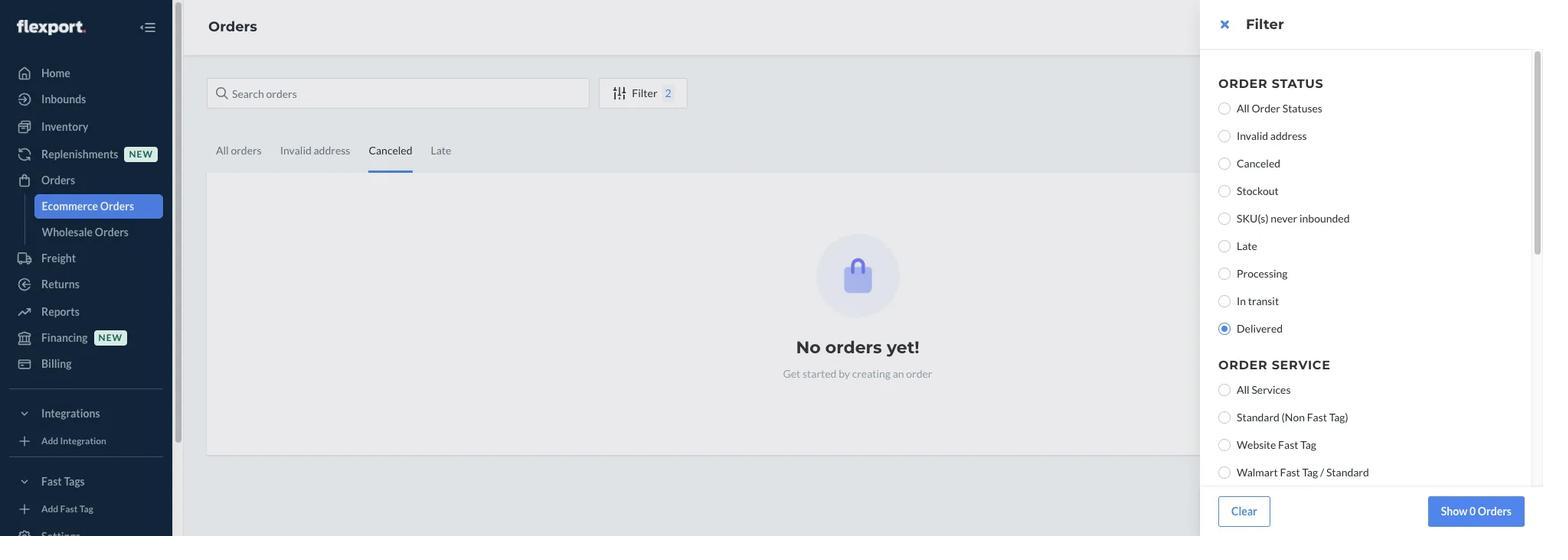 Task type: locate. For each thing, give the bounding box(es) containing it.
order down order status
[[1252, 102, 1280, 115]]

fast left tag)
[[1307, 411, 1327, 424]]

1 vertical spatial all
[[1237, 384, 1250, 397]]

0 vertical spatial order
[[1218, 77, 1268, 91]]

all
[[1237, 102, 1250, 115], [1237, 384, 1250, 397]]

walmart fast tag / standard
[[1237, 466, 1369, 479]]

fast for walmart
[[1280, 466, 1300, 479]]

tag up walmart fast tag / standard at right
[[1300, 439, 1316, 452]]

order for status
[[1218, 77, 1268, 91]]

standard up website
[[1237, 411, 1280, 424]]

never
[[1271, 212, 1298, 225]]

tag
[[1300, 439, 1316, 452], [1302, 466, 1318, 479]]

0 vertical spatial tag
[[1300, 439, 1316, 452]]

1 vertical spatial tag
[[1302, 466, 1318, 479]]

1 vertical spatial standard
[[1326, 466, 1369, 479]]

order up all order statuses
[[1218, 77, 1268, 91]]

service
[[1272, 358, 1331, 373]]

order
[[1218, 77, 1268, 91], [1252, 102, 1280, 115], [1218, 358, 1268, 373]]

None radio
[[1218, 103, 1231, 115], [1218, 158, 1231, 170], [1218, 240, 1231, 253], [1218, 296, 1231, 308], [1218, 384, 1231, 397], [1218, 412, 1231, 424], [1218, 467, 1231, 479], [1218, 103, 1231, 115], [1218, 158, 1231, 170], [1218, 240, 1231, 253], [1218, 296, 1231, 308], [1218, 384, 1231, 397], [1218, 412, 1231, 424], [1218, 467, 1231, 479]]

1 vertical spatial order
[[1252, 102, 1280, 115]]

(non
[[1282, 411, 1305, 424]]

in
[[1237, 295, 1246, 308]]

2 vertical spatial order
[[1218, 358, 1268, 373]]

order status
[[1218, 77, 1324, 91]]

1 horizontal spatial standard
[[1326, 466, 1369, 479]]

all up invalid
[[1237, 102, 1250, 115]]

stockout
[[1237, 185, 1279, 198]]

invalid address
[[1237, 129, 1307, 142]]

standard
[[1237, 411, 1280, 424], [1326, 466, 1369, 479]]

fast down standard (non fast tag)
[[1278, 439, 1298, 452]]

tag left /
[[1302, 466, 1318, 479]]

fast
[[1307, 411, 1327, 424], [1278, 439, 1298, 452], [1280, 466, 1300, 479]]

2 vertical spatial fast
[[1280, 466, 1300, 479]]

show 0 orders
[[1441, 505, 1512, 518]]

fast down website fast tag
[[1280, 466, 1300, 479]]

0
[[1470, 505, 1476, 518]]

all services
[[1237, 384, 1291, 397]]

0 vertical spatial all
[[1237, 102, 1250, 115]]

clear
[[1231, 505, 1257, 518]]

1 vertical spatial fast
[[1278, 439, 1298, 452]]

order up all services in the right of the page
[[1218, 358, 1268, 373]]

0 horizontal spatial standard
[[1237, 411, 1280, 424]]

2 all from the top
[[1237, 384, 1250, 397]]

inbounded
[[1300, 212, 1350, 225]]

None radio
[[1218, 130, 1231, 142], [1218, 185, 1231, 198], [1218, 213, 1231, 225], [1218, 268, 1231, 280], [1218, 323, 1231, 335], [1218, 440, 1231, 452], [1218, 130, 1231, 142], [1218, 185, 1231, 198], [1218, 213, 1231, 225], [1218, 268, 1231, 280], [1218, 323, 1231, 335], [1218, 440, 1231, 452]]

fast for website
[[1278, 439, 1298, 452]]

all left services
[[1237, 384, 1250, 397]]

1 all from the top
[[1237, 102, 1250, 115]]

sku(s) never inbounded
[[1237, 212, 1350, 225]]

services
[[1252, 384, 1291, 397]]

standard right /
[[1326, 466, 1369, 479]]

clear button
[[1218, 497, 1270, 528]]

website
[[1237, 439, 1276, 452]]

/
[[1320, 466, 1324, 479]]

late
[[1237, 240, 1257, 253]]



Task type: describe. For each thing, give the bounding box(es) containing it.
0 vertical spatial fast
[[1307, 411, 1327, 424]]

status
[[1272, 77, 1324, 91]]

walmart
[[1237, 466, 1278, 479]]

all for order status
[[1237, 102, 1250, 115]]

delivered
[[1237, 322, 1283, 335]]

orders
[[1478, 505, 1512, 518]]

transit
[[1248, 295, 1279, 308]]

tag)
[[1329, 411, 1348, 424]]

standard (non fast tag)
[[1237, 411, 1348, 424]]

canceled
[[1237, 157, 1281, 170]]

tag for walmart
[[1302, 466, 1318, 479]]

all for order service
[[1237, 384, 1250, 397]]

0 vertical spatial standard
[[1237, 411, 1280, 424]]

show 0 orders button
[[1428, 497, 1525, 528]]

statuses
[[1283, 102, 1323, 115]]

order for service
[[1218, 358, 1268, 373]]

address
[[1270, 129, 1307, 142]]

order service
[[1218, 358, 1331, 373]]

sku(s)
[[1237, 212, 1269, 225]]

tag for website
[[1300, 439, 1316, 452]]

show
[[1441, 505, 1468, 518]]

invalid
[[1237, 129, 1268, 142]]

close image
[[1220, 18, 1229, 31]]

processing
[[1237, 267, 1288, 280]]

in transit
[[1237, 295, 1279, 308]]

filter
[[1246, 16, 1284, 33]]

all order statuses
[[1237, 102, 1323, 115]]

website fast tag
[[1237, 439, 1316, 452]]



Task type: vqa. For each thing, say whether or not it's contained in the screenshot.
option
yes



